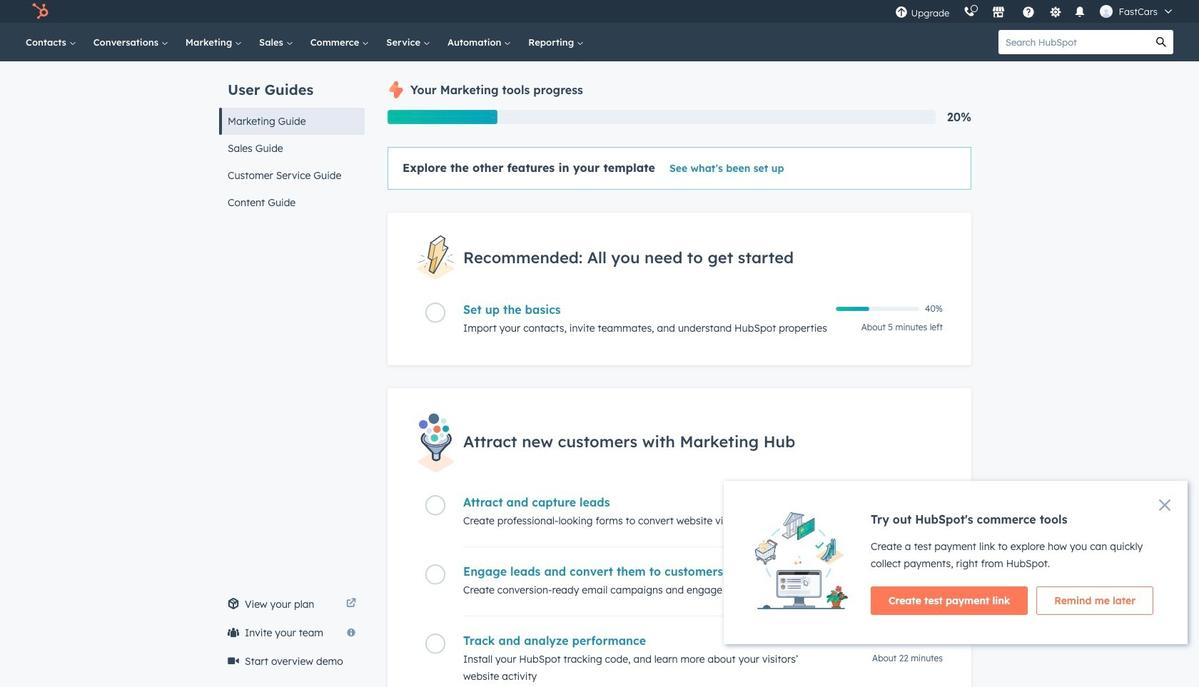 Task type: vqa. For each thing, say whether or not it's contained in the screenshot.
Link opens in a new window icon
yes



Task type: locate. For each thing, give the bounding box(es) containing it.
progress bar
[[388, 110, 497, 124]]

user guides element
[[219, 61, 365, 216]]

marketplaces image
[[993, 6, 1006, 19]]

2 link opens in a new window image from the top
[[346, 599, 356, 610]]

link opens in a new window image
[[346, 596, 356, 613], [346, 599, 356, 610]]

close image
[[1160, 500, 1171, 511]]

[object object] complete progress bar
[[836, 307, 870, 311]]

menu
[[889, 0, 1182, 23]]



Task type: describe. For each thing, give the bounding box(es) containing it.
1 link opens in a new window image from the top
[[346, 596, 356, 613]]

Search HubSpot search field
[[999, 30, 1150, 54]]

christina overa image
[[1101, 5, 1114, 18]]



